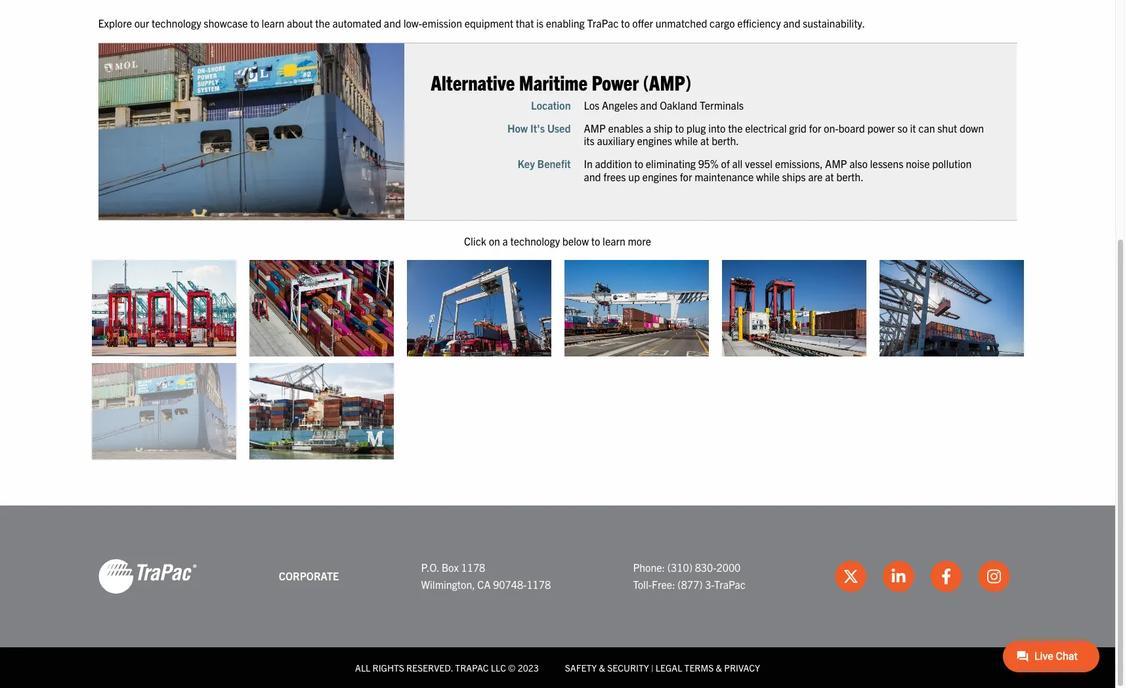 Task type: vqa. For each thing, say whether or not it's contained in the screenshot.
leftmost as
no



Task type: describe. For each thing, give the bounding box(es) containing it.
p.o.
[[421, 561, 439, 574]]

explore
[[98, 16, 132, 30]]

showcase
[[204, 16, 248, 30]]

click
[[464, 234, 487, 247]]

down
[[960, 121, 984, 135]]

1 horizontal spatial learn
[[603, 234, 626, 247]]

power
[[868, 121, 895, 135]]

is
[[537, 16, 544, 30]]

electrical
[[745, 121, 787, 135]]

terms
[[685, 662, 714, 674]]

up
[[629, 170, 640, 183]]

(877)
[[678, 578, 703, 591]]

key benefit
[[518, 157, 571, 170]]

board
[[839, 121, 865, 135]]

explore our technology showcase to learn about the automated and low-emission equipment that is enabling trapac to offer unmatched cargo efficiency and sustainability.
[[98, 16, 866, 30]]

location
[[531, 98, 571, 111]]

and left low-
[[384, 16, 401, 30]]

a for technology
[[503, 234, 508, 247]]

vessel
[[745, 157, 773, 170]]

to left offer
[[621, 16, 630, 30]]

angeles
[[602, 98, 638, 111]]

reserved.
[[407, 662, 453, 674]]

1 horizontal spatial technology
[[511, 234, 560, 247]]

and inside 'in addition to eliminating 95% of all vessel emissions, amp also lessens noise pollution and frees up engines for maintenance while ships are at berth.'
[[584, 170, 601, 183]]

amp inside amp enables a ship to plug into the electrical grid for on-board power so it can shut down its auxiliary engines while at berth.
[[584, 121, 606, 135]]

trapac inside 'alternative maritime power (amp)' main content
[[587, 16, 619, 30]]

maritime
[[519, 69, 588, 94]]

noise
[[906, 157, 930, 170]]

los
[[584, 98, 600, 111]]

unmatched
[[656, 16, 708, 30]]

privacy
[[725, 662, 760, 674]]

0 vertical spatial technology
[[152, 16, 201, 30]]

sustainability.
[[803, 16, 866, 30]]

efficiency
[[738, 16, 781, 30]]

all
[[355, 662, 371, 674]]

trapac inside phone: (310) 830-2000 toll-free: (877) 3-trapac
[[714, 578, 746, 591]]

(amp)
[[643, 69, 692, 94]]

wilmington,
[[421, 578, 475, 591]]

1 & from the left
[[599, 662, 605, 674]]

more
[[628, 234, 651, 247]]

benefit
[[538, 157, 571, 170]]

phone: (310) 830-2000 toll-free: (877) 3-trapac
[[633, 561, 746, 591]]

alternative maritime power (amp)
[[431, 69, 692, 94]]

safety & security link
[[565, 662, 649, 674]]

to inside amp enables a ship to plug into the electrical grid for on-board power so it can shut down its auxiliary engines while at berth.
[[675, 121, 684, 135]]

berth. for emissions,
[[837, 170, 864, 183]]

amp inside 'in addition to eliminating 95% of all vessel emissions, amp also lessens noise pollution and frees up engines for maintenance while ships are at berth.'
[[826, 157, 847, 170]]

also
[[850, 157, 868, 170]]

1 vertical spatial 1178
[[527, 578, 551, 591]]

90748-
[[493, 578, 527, 591]]

engines inside 'in addition to eliminating 95% of all vessel emissions, amp also lessens noise pollution and frees up engines for maintenance while ships are at berth.'
[[643, 170, 678, 183]]

ship
[[654, 121, 673, 135]]

trapac
[[455, 662, 489, 674]]

click on a technology below to learn more
[[464, 234, 651, 247]]

power
[[592, 69, 639, 94]]

trapac los angeles automated stacking crane image
[[249, 260, 394, 357]]

the for automated
[[315, 16, 330, 30]]

box
[[442, 561, 459, 574]]

all rights reserved. trapac llc © 2023
[[355, 662, 539, 674]]

cargo
[[710, 16, 735, 30]]

key
[[518, 157, 535, 170]]

ca
[[478, 578, 491, 591]]

emission
[[422, 16, 462, 30]]

free:
[[652, 578, 676, 591]]

and up the ship
[[641, 98, 658, 111]]

auxiliary
[[597, 134, 635, 147]]

footer containing p.o. box 1178
[[0, 505, 1116, 688]]

it
[[911, 121, 916, 135]]

rights
[[373, 662, 404, 674]]

while inside amp enables a ship to plug into the electrical grid for on-board power so it can shut down its auxiliary engines while at berth.
[[675, 134, 698, 147]]

in addition to eliminating 95% of all vessel emissions, amp also lessens noise pollution and frees up engines for maintenance while ships are at berth.
[[584, 157, 972, 183]]

safety & security | legal terms & privacy
[[565, 662, 760, 674]]

©
[[508, 662, 516, 674]]

for inside 'in addition to eliminating 95% of all vessel emissions, amp also lessens noise pollution and frees up engines for maintenance while ships are at berth.'
[[680, 170, 693, 183]]

automated
[[333, 16, 382, 30]]

amp enables a ship to plug into the electrical grid for on-board power so it can shut down its auxiliary engines while at berth.
[[584, 121, 984, 147]]

it's
[[531, 121, 545, 135]]

|
[[651, 662, 654, 674]]



Task type: locate. For each thing, give the bounding box(es) containing it.
0 horizontal spatial a
[[503, 234, 508, 247]]

safety
[[565, 662, 597, 674]]

a for ship
[[646, 121, 652, 135]]

1 horizontal spatial for
[[809, 121, 822, 135]]

0 horizontal spatial berth.
[[712, 134, 739, 147]]

engines
[[637, 134, 672, 147], [643, 170, 678, 183]]

0 vertical spatial 1178
[[461, 561, 485, 574]]

to right below
[[592, 234, 601, 247]]

2 & from the left
[[716, 662, 722, 674]]

1 vertical spatial a
[[503, 234, 508, 247]]

0 vertical spatial a
[[646, 121, 652, 135]]

1 vertical spatial while
[[757, 170, 780, 183]]

and left frees
[[584, 170, 601, 183]]

of
[[721, 157, 730, 170]]

amp down los
[[584, 121, 606, 135]]

to
[[250, 16, 259, 30], [621, 16, 630, 30], [675, 121, 684, 135], [635, 157, 644, 170], [592, 234, 601, 247]]

0 vertical spatial while
[[675, 134, 698, 147]]

0 vertical spatial trapac
[[587, 16, 619, 30]]

berth. for electrical
[[712, 134, 739, 147]]

corporate
[[279, 569, 339, 582]]

0 horizontal spatial &
[[599, 662, 605, 674]]

llc
[[491, 662, 506, 674]]

frees
[[604, 170, 626, 183]]

enables
[[608, 121, 644, 135]]

0 horizontal spatial the
[[315, 16, 330, 30]]

95%
[[699, 157, 719, 170]]

0 horizontal spatial trapac
[[587, 16, 619, 30]]

footer
[[0, 505, 1116, 688]]

so
[[898, 121, 908, 135]]

berth.
[[712, 134, 739, 147], [837, 170, 864, 183]]

at up 95%
[[701, 134, 710, 147]]

trapac down 2000
[[714, 578, 746, 591]]

& right safety
[[599, 662, 605, 674]]

to right the ship
[[675, 121, 684, 135]]

for inside amp enables a ship to plug into the electrical grid for on-board power so it can shut down its auxiliary engines while at berth.
[[809, 121, 822, 135]]

trapac
[[587, 16, 619, 30], [714, 578, 746, 591]]

1 vertical spatial berth.
[[837, 170, 864, 183]]

2000
[[717, 561, 741, 574]]

a
[[646, 121, 652, 135], [503, 234, 508, 247]]

legal terms & privacy link
[[656, 662, 760, 674]]

0 horizontal spatial at
[[701, 134, 710, 147]]

to right showcase
[[250, 16, 259, 30]]

low-
[[404, 16, 422, 30]]

security
[[608, 662, 649, 674]]

and
[[384, 16, 401, 30], [784, 16, 801, 30], [641, 98, 658, 111], [584, 170, 601, 183]]

how
[[508, 121, 528, 135]]

corporate image
[[98, 558, 197, 595]]

technology left below
[[511, 234, 560, 247]]

1 horizontal spatial &
[[716, 662, 722, 674]]

can
[[919, 121, 935, 135]]

trapac los angeles automated straddle carrier image
[[92, 260, 236, 357]]

a right on
[[503, 234, 508, 247]]

all
[[733, 157, 743, 170]]

engines right up
[[643, 170, 678, 183]]

1 vertical spatial at
[[825, 170, 834, 183]]

grid
[[790, 121, 807, 135]]

in
[[584, 157, 593, 170]]

0 horizontal spatial amp
[[584, 121, 606, 135]]

&
[[599, 662, 605, 674], [716, 662, 722, 674]]

1 horizontal spatial while
[[757, 170, 780, 183]]

0 horizontal spatial 1178
[[461, 561, 485, 574]]

and right efficiency
[[784, 16, 801, 30]]

maintenance
[[695, 170, 754, 183]]

ships
[[782, 170, 806, 183]]

1 horizontal spatial at
[[825, 170, 834, 183]]

0 vertical spatial engines
[[637, 134, 672, 147]]

amp
[[584, 121, 606, 135], [826, 157, 847, 170]]

trapac los angeles automated radiation scanning image
[[722, 260, 867, 357]]

at for while
[[701, 134, 710, 147]]

are
[[809, 170, 823, 183]]

to inside 'in addition to eliminating 95% of all vessel emissions, amp also lessens noise pollution and frees up engines for maintenance while ships are at berth.'
[[635, 157, 644, 170]]

while inside 'in addition to eliminating 95% of all vessel emissions, amp also lessens noise pollution and frees up engines for maintenance while ships are at berth.'
[[757, 170, 780, 183]]

used
[[547, 121, 571, 135]]

1 horizontal spatial 1178
[[527, 578, 551, 591]]

lessens
[[870, 157, 904, 170]]

a left the ship
[[646, 121, 652, 135]]

1 horizontal spatial berth.
[[837, 170, 864, 183]]

on-
[[824, 121, 839, 135]]

los angeles and oakland terminals
[[584, 98, 744, 111]]

addition
[[595, 157, 632, 170]]

equipment
[[465, 16, 514, 30]]

0 vertical spatial the
[[315, 16, 330, 30]]

amp left also
[[826, 157, 847, 170]]

0 horizontal spatial for
[[680, 170, 693, 183]]

for left 95%
[[680, 170, 693, 183]]

0 horizontal spatial learn
[[262, 16, 285, 30]]

berth. inside 'in addition to eliminating 95% of all vessel emissions, amp also lessens noise pollution and frees up engines for maintenance while ships are at berth.'
[[837, 170, 864, 183]]

1 vertical spatial the
[[728, 121, 743, 135]]

1178 up ca
[[461, 561, 485, 574]]

plug
[[687, 121, 706, 135]]

1 vertical spatial engines
[[643, 170, 678, 183]]

1178
[[461, 561, 485, 574], [527, 578, 551, 591]]

p.o. box 1178 wilmington, ca 90748-1178
[[421, 561, 551, 591]]

offer
[[633, 16, 653, 30]]

phone:
[[633, 561, 665, 574]]

1 horizontal spatial amp
[[826, 157, 847, 170]]

0 horizontal spatial while
[[675, 134, 698, 147]]

1 vertical spatial technology
[[511, 234, 560, 247]]

legal
[[656, 662, 683, 674]]

learn left more
[[603, 234, 626, 247]]

the right about
[[315, 16, 330, 30]]

toll-
[[633, 578, 652, 591]]

1 vertical spatial for
[[680, 170, 693, 183]]

emissions,
[[775, 157, 823, 170]]

at inside 'in addition to eliminating 95% of all vessel emissions, amp also lessens noise pollution and frees up engines for maintenance while ships are at berth.'
[[825, 170, 834, 183]]

a inside amp enables a ship to plug into the electrical grid for on-board power so it can shut down its auxiliary engines while at berth.
[[646, 121, 652, 135]]

0 vertical spatial at
[[701, 134, 710, 147]]

berth. inside amp enables a ship to plug into the electrical grid for on-board power so it can shut down its auxiliary engines while at berth.
[[712, 134, 739, 147]]

pollution
[[933, 157, 972, 170]]

3-
[[705, 578, 714, 591]]

1 horizontal spatial trapac
[[714, 578, 746, 591]]

at
[[701, 134, 710, 147], [825, 170, 834, 183]]

0 vertical spatial berth.
[[712, 134, 739, 147]]

alternative maritime power (amp) main content
[[85, 15, 1126, 466]]

while right the ship
[[675, 134, 698, 147]]

& right terms
[[716, 662, 722, 674]]

on
[[489, 234, 500, 247]]

1 vertical spatial learn
[[603, 234, 626, 247]]

berth. up of
[[712, 134, 739, 147]]

2023
[[518, 662, 539, 674]]

the inside amp enables a ship to plug into the electrical grid for on-board power so it can shut down its auxiliary engines while at berth.
[[728, 121, 743, 135]]

learn left about
[[262, 16, 285, 30]]

while left ships
[[757, 170, 780, 183]]

for
[[809, 121, 822, 135], [680, 170, 693, 183]]

enabling
[[546, 16, 585, 30]]

0 vertical spatial for
[[809, 121, 822, 135]]

1 vertical spatial amp
[[826, 157, 847, 170]]

1 horizontal spatial a
[[646, 121, 652, 135]]

its
[[584, 134, 595, 147]]

engines inside amp enables a ship to plug into the electrical grid for on-board power so it can shut down its auxiliary engines while at berth.
[[637, 134, 672, 147]]

830-
[[695, 561, 717, 574]]

oakland
[[660, 98, 698, 111]]

engines up eliminating
[[637, 134, 672, 147]]

terminals
[[700, 98, 744, 111]]

about
[[287, 16, 313, 30]]

0 vertical spatial amp
[[584, 121, 606, 135]]

0 horizontal spatial technology
[[152, 16, 201, 30]]

below
[[563, 234, 589, 247]]

for left on-
[[809, 121, 822, 135]]

our
[[134, 16, 149, 30]]

technology
[[152, 16, 201, 30], [511, 234, 560, 247]]

berth. right the are
[[837, 170, 864, 183]]

that
[[516, 16, 534, 30]]

to right addition
[[635, 157, 644, 170]]

1 horizontal spatial the
[[728, 121, 743, 135]]

the right into
[[728, 121, 743, 135]]

(310)
[[668, 561, 693, 574]]

0 vertical spatial learn
[[262, 16, 285, 30]]

trapac right enabling
[[587, 16, 619, 30]]

technology right our
[[152, 16, 201, 30]]

1178 right ca
[[527, 578, 551, 591]]

1 vertical spatial trapac
[[714, 578, 746, 591]]

at inside amp enables a ship to plug into the electrical grid for on-board power so it can shut down its auxiliary engines while at berth.
[[701, 134, 710, 147]]

at right the are
[[825, 170, 834, 183]]

the for electrical
[[728, 121, 743, 135]]

shut
[[938, 121, 958, 135]]

while
[[675, 134, 698, 147], [757, 170, 780, 183]]

how it's used
[[508, 121, 571, 135]]

eliminating
[[646, 157, 696, 170]]

at for are
[[825, 170, 834, 183]]

into
[[709, 121, 726, 135]]

alternative
[[431, 69, 515, 94]]



